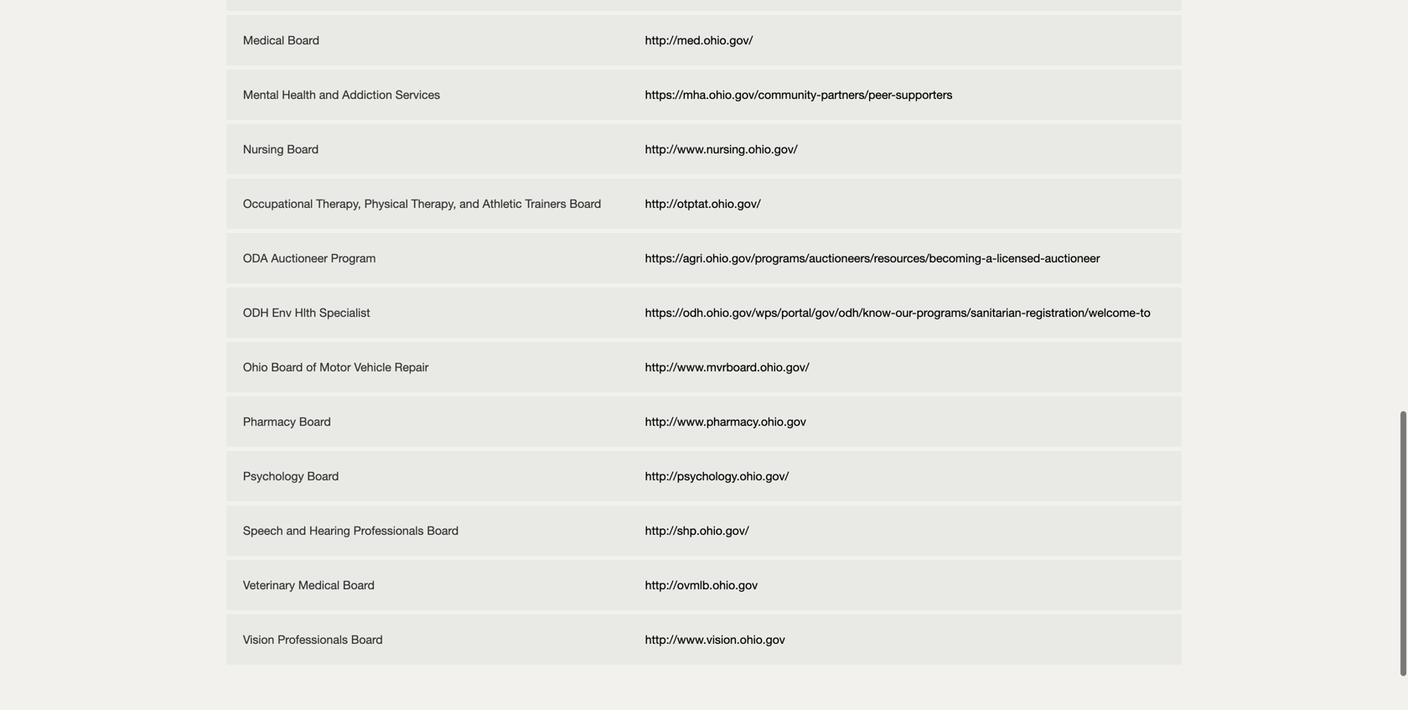 Task type: locate. For each thing, give the bounding box(es) containing it.
2 vertical spatial and
[[286, 524, 306, 537]]

professionals right hearing
[[354, 524, 424, 537]]

http://www.nursing.ohio.gov/ link
[[645, 142, 798, 156]]

partners/peer-
[[821, 88, 896, 101]]

0 vertical spatial and
[[319, 88, 339, 101]]

https://agri.ohio.gov/programs/auctioneers/resources/becoming-a-licensed-auctioneer link
[[645, 251, 1100, 265]]

1 horizontal spatial and
[[319, 88, 339, 101]]

veterinary medical board
[[243, 578, 375, 592]]

http://med.ohio.gov/ link
[[645, 33, 753, 47]]

vehicle
[[354, 360, 391, 374]]

therapy,
[[316, 197, 361, 210], [411, 197, 456, 210]]

hlth
[[295, 306, 316, 319]]

mental health and addiction services
[[243, 88, 440, 101]]

1 horizontal spatial professionals
[[354, 524, 424, 537]]

0 horizontal spatial therapy,
[[316, 197, 361, 210]]

https://mha.ohio.gov/community-partners/peer-supporters
[[645, 88, 953, 101]]

http://www.vision.ohio.gov
[[645, 633, 785, 646]]

env
[[272, 306, 292, 319]]

http://www.nursing.ohio.gov/
[[645, 142, 798, 156]]

registration/welcome-
[[1026, 306, 1141, 319]]

therapy, right physical
[[411, 197, 456, 210]]

supporters
[[896, 88, 953, 101]]

http://psychology.ohio.gov/
[[645, 469, 789, 483]]

oda
[[243, 251, 268, 265]]

http://otptat.ohio.gov/
[[645, 197, 761, 210]]

0 horizontal spatial and
[[286, 524, 306, 537]]

medical up mental
[[243, 33, 284, 47]]

http://shp.ohio.gov/ link
[[645, 524, 749, 537]]

repair
[[395, 360, 429, 374]]

http://shp.ohio.gov/
[[645, 524, 749, 537]]

and right health
[[319, 88, 339, 101]]

motor
[[320, 360, 351, 374]]

psychology board
[[243, 469, 339, 483]]

nursing
[[243, 142, 284, 156]]

board
[[288, 33, 319, 47], [287, 142, 319, 156], [570, 197, 601, 210], [271, 360, 303, 374], [299, 415, 331, 428], [307, 469, 339, 483], [427, 524, 459, 537], [343, 578, 375, 592], [351, 633, 383, 646]]

https://odh.ohio.gov/wps/portal/gov/odh/know-our-programs/sanitarian-registration/welcome-to
[[645, 306, 1151, 319]]

1 vertical spatial professionals
[[278, 633, 348, 646]]

1 vertical spatial medical
[[298, 578, 340, 592]]

medical right veterinary
[[298, 578, 340, 592]]

professionals right vision
[[278, 633, 348, 646]]

2 therapy, from the left
[[411, 197, 456, 210]]

https://mha.ohio.gov/community-
[[645, 88, 821, 101]]

https://odh.ohio.gov/wps/portal/gov/odh/know-
[[645, 306, 896, 319]]

vision professionals board
[[243, 633, 383, 646]]

0 horizontal spatial medical
[[243, 33, 284, 47]]

nursing board
[[243, 142, 319, 156]]

services
[[396, 88, 440, 101]]

http://psychology.ohio.gov/ link
[[645, 469, 789, 483]]

and right speech
[[286, 524, 306, 537]]

veterinary
[[243, 578, 295, 592]]

therapy, left physical
[[316, 197, 361, 210]]

medical
[[243, 33, 284, 47], [298, 578, 340, 592]]

0 horizontal spatial professionals
[[278, 633, 348, 646]]

http://otptat.ohio.gov/ link
[[645, 197, 761, 210]]

and left athletic on the top left of the page
[[460, 197, 479, 210]]

occupational therapy, physical therapy, and athletic trainers board
[[243, 197, 601, 210]]

http://ovmlb.ohio.gov
[[645, 578, 758, 592]]

professionals
[[354, 524, 424, 537], [278, 633, 348, 646]]

2 horizontal spatial and
[[460, 197, 479, 210]]

1 vertical spatial and
[[460, 197, 479, 210]]

1 horizontal spatial therapy,
[[411, 197, 456, 210]]

and
[[319, 88, 339, 101], [460, 197, 479, 210], [286, 524, 306, 537]]

pharmacy board
[[243, 415, 331, 428]]

0 vertical spatial medical
[[243, 33, 284, 47]]



Task type: describe. For each thing, give the bounding box(es) containing it.
of
[[306, 360, 316, 374]]

programs/sanitarian-
[[917, 306, 1026, 319]]

speech
[[243, 524, 283, 537]]

medical board
[[243, 33, 319, 47]]

oda auctioneer program
[[243, 251, 376, 265]]

addiction
[[342, 88, 392, 101]]

http://www.mvrboard.ohio.gov/ link
[[645, 360, 810, 374]]

https://agri.ohio.gov/programs/auctioneers/resources/becoming-a-licensed-auctioneer
[[645, 251, 1100, 265]]

specialist
[[319, 306, 370, 319]]

https://mha.ohio.gov/community-partners/peer-supporters link
[[645, 88, 953, 101]]

vision
[[243, 633, 274, 646]]

psychology
[[243, 469, 304, 483]]

physical
[[364, 197, 408, 210]]

a-
[[986, 251, 997, 265]]

odh
[[243, 306, 269, 319]]

0 vertical spatial professionals
[[354, 524, 424, 537]]

ohio board of motor vehicle repair
[[243, 360, 429, 374]]

http://www.mvrboard.ohio.gov/
[[645, 360, 810, 374]]

health
[[282, 88, 316, 101]]

http://www.pharmacy.ohio.gov link
[[645, 415, 806, 428]]

http://ovmlb.ohio.gov link
[[645, 578, 758, 592]]

ohio
[[243, 360, 268, 374]]

speech and hearing professionals board
[[243, 524, 459, 537]]

to
[[1141, 306, 1151, 319]]

athletic
[[483, 197, 522, 210]]

auctioneer
[[1045, 251, 1100, 265]]

licensed-
[[997, 251, 1045, 265]]

occupational
[[243, 197, 313, 210]]

trainers
[[525, 197, 566, 210]]

1 horizontal spatial medical
[[298, 578, 340, 592]]

pharmacy
[[243, 415, 296, 428]]

https://odh.ohio.gov/wps/portal/gov/odh/know-our-programs/sanitarian-registration/welcome-to link
[[645, 306, 1151, 319]]

mental
[[243, 88, 279, 101]]

http://med.ohio.gov/
[[645, 33, 753, 47]]

auctioneer
[[271, 251, 328, 265]]

hearing
[[309, 524, 350, 537]]

program
[[331, 251, 376, 265]]

1 therapy, from the left
[[316, 197, 361, 210]]

our-
[[896, 306, 917, 319]]

https://agri.ohio.gov/programs/auctioneers/resources/becoming-
[[645, 251, 986, 265]]

http://www.pharmacy.ohio.gov
[[645, 415, 806, 428]]

odh env hlth specialist
[[243, 306, 370, 319]]

http://www.vision.ohio.gov link
[[645, 633, 785, 646]]



Task type: vqa. For each thing, say whether or not it's contained in the screenshot.
from to the right
no



